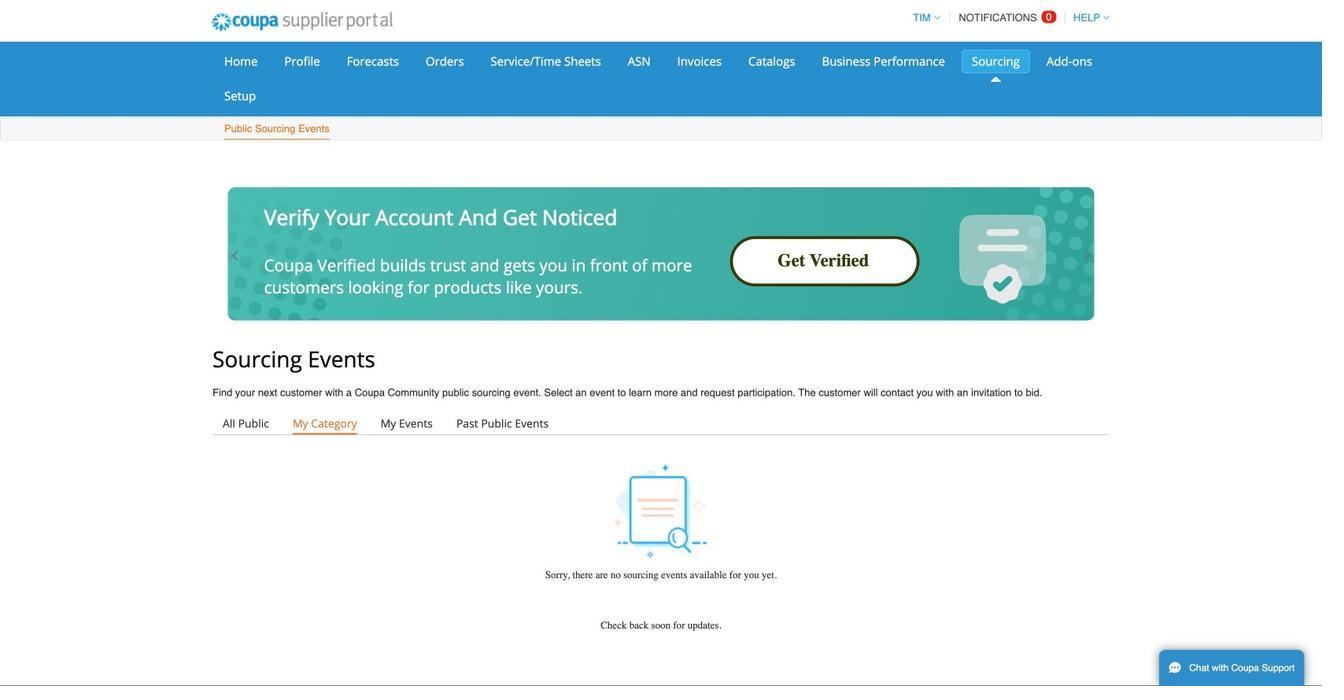 Task type: describe. For each thing, give the bounding box(es) containing it.
previous image
[[229, 250, 242, 262]]



Task type: locate. For each thing, give the bounding box(es) containing it.
navigation
[[907, 2, 1110, 33]]

coupa supplier portal image
[[201, 2, 404, 42]]

tab list
[[213, 413, 1110, 435]]



Task type: vqa. For each thing, say whether or not it's contained in the screenshot.
Coupa Supplier Portal Image at the top
yes



